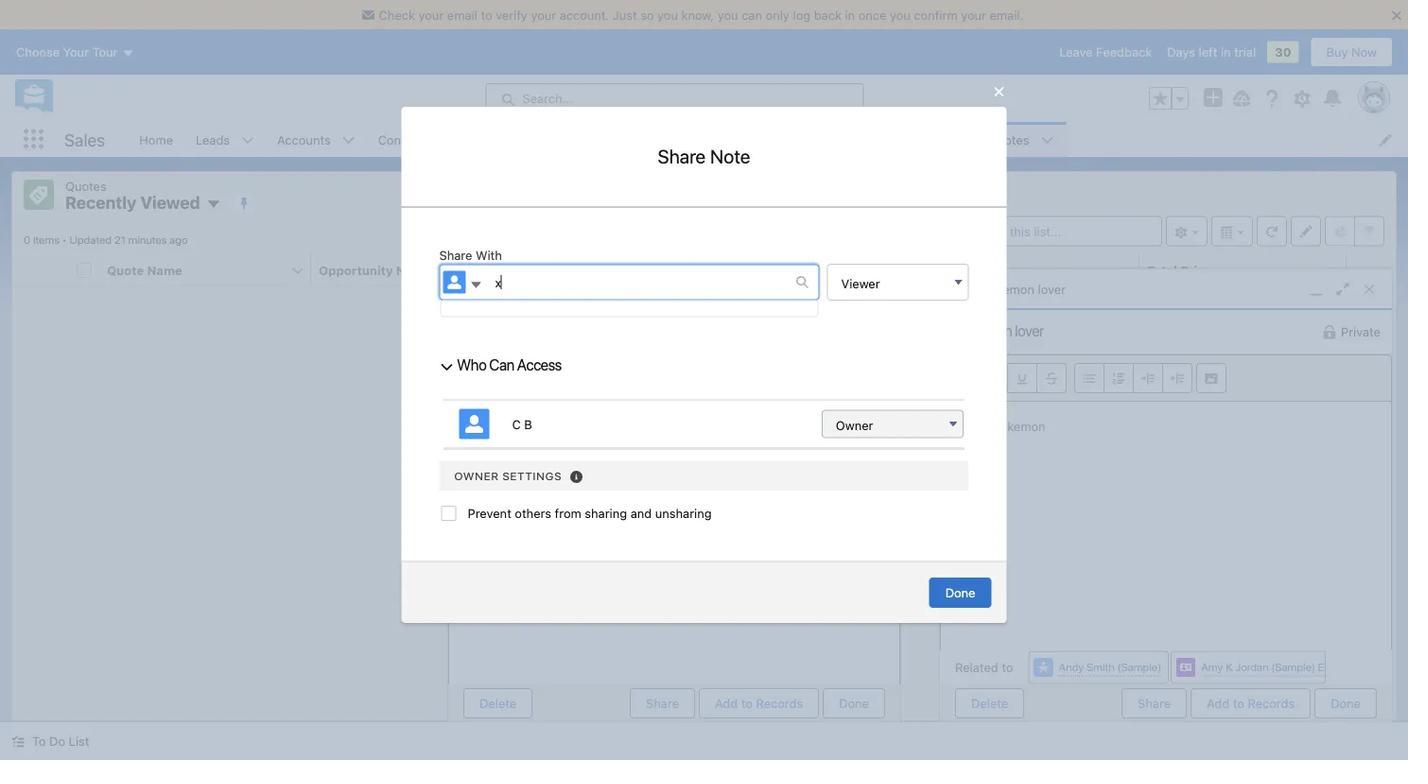 Task type: describe. For each thing, give the bounding box(es) containing it.
1 horizontal spatial done
[[946, 586, 976, 600]]

1 horizontal spatial done button
[[930, 578, 992, 608]]

viewer button
[[827, 264, 969, 301]]

only
[[766, 8, 790, 22]]

feedback
[[1097, 45, 1153, 59]]

action element
[[1347, 255, 1397, 286]]

compose text text field for open sesame
[[449, 402, 900, 685]]

pokemon lover
[[982, 282, 1066, 296]]

unsharing
[[656, 507, 712, 521]]

to
[[32, 735, 46, 749]]

list containing home
[[128, 122, 1409, 157]]

quote name button
[[99, 255, 290, 285]]

switching
[[658, 490, 713, 505]]

confirm
[[914, 8, 958, 22]]

updated
[[69, 233, 112, 246]]

leave feedback link
[[1060, 45, 1153, 59]]

name for quote name
[[147, 263, 182, 277]]

home link
[[128, 122, 185, 157]]

andy smith (sample) link
[[1059, 659, 1162, 677]]

leads
[[196, 132, 230, 147]]

none text field inside open sesame dialog
[[449, 310, 628, 352]]

text default image right expiration in the right of the page
[[796, 276, 809, 289]]

ago
[[169, 233, 188, 246]]

owner
[[455, 469, 499, 483]]

left
[[1199, 45, 1218, 59]]

buy now
[[1327, 45, 1378, 59]]

run
[[501, 440, 525, 454]]

knock knock run away
[[501, 419, 580, 454]]

email
[[447, 8, 478, 22]]

opportunity name element
[[311, 255, 530, 286]]

accounts list item
[[266, 122, 367, 157]]

days
[[1168, 45, 1196, 59]]

recently viewed status
[[24, 233, 69, 246]]

check
[[379, 8, 415, 22]]

open sesame
[[490, 282, 566, 296]]

search...
[[523, 91, 573, 106]]

opportunity
[[319, 263, 393, 277]]

0 items • updated 21 minutes ago
[[24, 233, 188, 246]]

verify
[[496, 8, 528, 22]]

done for open sesame
[[839, 697, 870, 711]]

from
[[555, 507, 582, 521]]

leave
[[1060, 45, 1093, 59]]

share note
[[658, 145, 751, 168]]

leads list item
[[185, 122, 266, 157]]

c
[[512, 417, 521, 432]]

email.
[[990, 8, 1024, 22]]

text default image right people icon
[[470, 279, 483, 292]]

records for sesame
[[756, 697, 803, 711]]

do
[[49, 735, 65, 749]]

jordan
[[1236, 661, 1269, 674]]

pokemon
[[993, 419, 1046, 433]]

Share With text field
[[484, 265, 796, 300]]

delete button for pokemon lover
[[956, 689, 1025, 719]]

note
[[711, 145, 751, 168]]

done button for open sesame
[[823, 689, 886, 719]]

21
[[114, 233, 126, 246]]

owner settings
[[455, 469, 563, 483]]

0 horizontal spatial in
[[845, 8, 855, 22]]

days left in trial
[[1168, 45, 1257, 59]]

add for pokemon lover
[[1207, 697, 1230, 711]]

syncing
[[526, 263, 575, 277]]

views.
[[736, 490, 772, 505]]

smith
[[1087, 661, 1115, 674]]

open sesame dialog
[[448, 269, 902, 733]]

2 format text element from the left
[[949, 363, 1067, 394]]

loves pokemon
[[957, 419, 1046, 433]]

delete status for sesame
[[464, 689, 630, 719]]

so
[[641, 8, 654, 22]]

items
[[33, 233, 60, 246]]

know,
[[682, 8, 715, 22]]

lover
[[1039, 282, 1066, 296]]

sesame
[[522, 282, 566, 296]]

share inside pokemon lover dialog
[[1138, 697, 1171, 711]]

date
[[798, 263, 827, 277]]

item number image
[[12, 255, 69, 285]]

share with
[[440, 248, 502, 262]]

delete status for lover
[[956, 689, 1122, 719]]

can
[[490, 356, 515, 374]]

price
[[1181, 263, 1212, 277]]

contacts
[[378, 132, 430, 147]]

log
[[793, 8, 811, 22]]

share button for open sesame
[[630, 689, 695, 719]]

syncing button
[[519, 255, 705, 285]]

quote name element
[[99, 255, 323, 286]]

delete for open sesame
[[480, 697, 517, 711]]

recently viewed|quotes|list view element
[[11, 171, 1398, 723]]

private
[[1342, 325, 1381, 339]]

1 vertical spatial quotes
[[65, 179, 107, 193]]

access
[[517, 356, 562, 374]]

to do list button
[[0, 723, 101, 761]]

2 you from the left
[[718, 8, 739, 22]]

action image
[[1347, 255, 1397, 285]]

text default image inside to do list button
[[11, 736, 25, 749]]

list
[[716, 490, 733, 505]]

format body element
[[1075, 363, 1193, 394]]

others
[[515, 507, 552, 521]]

prevent others from sharing and unsharing
[[468, 507, 712, 521]]

delete button for open sesame
[[464, 689, 533, 719]]

quote name
[[107, 263, 182, 277]]

total
[[1148, 263, 1178, 277]]

3 your from the left
[[962, 8, 987, 22]]

amy k jordan (sample) esq. link
[[1202, 659, 1339, 677]]

1 you from the left
[[658, 8, 678, 22]]

related to
[[956, 661, 1014, 675]]

with
[[476, 248, 502, 262]]

expiration date button
[[726, 255, 912, 285]]

name for opportunity name
[[396, 263, 432, 277]]



Task type: vqa. For each thing, say whether or not it's contained in the screenshot.
CALENDAR link
no



Task type: locate. For each thing, give the bounding box(es) containing it.
select list display image
[[1212, 216, 1254, 246]]

cell inside recently viewed|quotes|list view element
[[69, 255, 99, 286]]

delete button inside pokemon lover dialog
[[956, 689, 1025, 719]]

0 horizontal spatial share button
[[630, 689, 695, 719]]

knock
[[501, 419, 540, 433]]

delete inside pokemon lover dialog
[[972, 697, 1009, 711]]

in right left
[[1222, 45, 1232, 59]]

your left email
[[419, 8, 444, 22]]

to do list
[[32, 735, 89, 749]]

none text field inside pokemon lover dialog
[[941, 310, 1120, 352]]

2 name from the left
[[396, 263, 432, 277]]

accounts
[[277, 132, 331, 147]]

knock
[[543, 419, 580, 433]]

Prevent others from sharing and unsharing checkbox
[[441, 506, 457, 522]]

add to records inside pokemon lover dialog
[[1207, 697, 1296, 711]]

add for open sesame
[[715, 697, 738, 711]]

None text field
[[941, 310, 1120, 352]]

add to records for pokemon lover
[[1207, 697, 1296, 711]]

None text field
[[449, 310, 628, 352]]

now
[[1352, 45, 1378, 59]]

leave feedback
[[1060, 45, 1153, 59]]

done for pokemon lover
[[1331, 697, 1362, 711]]

1 horizontal spatial in
[[1222, 45, 1232, 59]]

compose text text field for pokemon lover
[[941, 402, 1392, 650]]

0 horizontal spatial you
[[658, 8, 678, 22]]

1 horizontal spatial records
[[1248, 697, 1296, 711]]

to inside open sesame dialog
[[742, 697, 753, 711]]

1 format text element from the left
[[457, 363, 575, 394]]

records for lover
[[1248, 697, 1296, 711]]

0 horizontal spatial quotes
[[65, 179, 107, 193]]

name
[[147, 263, 182, 277], [396, 263, 432, 277]]

cell
[[69, 255, 99, 286]]

your left the email. on the top right of the page
[[962, 8, 987, 22]]

2 add to records button from the left
[[1191, 689, 1312, 719]]

add to records button for open sesame
[[699, 689, 820, 719]]

done inside open sesame dialog
[[839, 697, 870, 711]]

minutes
[[128, 233, 167, 246]]

1 horizontal spatial add to records
[[1207, 697, 1296, 711]]

1 your from the left
[[419, 8, 444, 22]]

format text element
[[457, 363, 575, 394], [949, 363, 1067, 394]]

done button
[[930, 578, 992, 608], [823, 689, 886, 719], [1315, 689, 1378, 719]]

0 vertical spatial quotes
[[989, 132, 1030, 147]]

try switching list views.
[[637, 490, 772, 505]]

search... button
[[486, 83, 864, 114]]

quotes link
[[977, 122, 1041, 157]]

Search Recently Viewed list view. search field
[[936, 216, 1163, 246]]

your right verify
[[531, 8, 557, 22]]

add inside pokemon lover dialog
[[1207, 697, 1230, 711]]

delete status
[[464, 689, 630, 719], [956, 689, 1122, 719]]

share button inside pokemon lover dialog
[[1122, 689, 1188, 719]]

your
[[419, 8, 444, 22], [531, 8, 557, 22], [962, 8, 987, 22]]

account.
[[560, 8, 610, 22]]

item number element
[[12, 255, 69, 286]]

expiration date element
[[726, 255, 944, 286]]

b
[[524, 417, 533, 432]]

quote
[[107, 263, 144, 277]]

add inside open sesame dialog
[[715, 697, 738, 711]]

1 (sample) from the left
[[1118, 661, 1162, 674]]

0 horizontal spatial delete
[[480, 697, 517, 711]]

1 delete button from the left
[[464, 689, 533, 719]]

1 compose text text field from the left
[[449, 402, 900, 685]]

1 horizontal spatial compose text text field
[[941, 402, 1392, 650]]

quotes inside list item
[[989, 132, 1030, 147]]

quotes
[[989, 132, 1030, 147], [65, 179, 107, 193]]

in right back
[[845, 8, 855, 22]]

share inside open sesame dialog
[[646, 697, 679, 711]]

2 horizontal spatial done button
[[1315, 689, 1378, 719]]

home
[[139, 132, 173, 147]]

text default image left private
[[1323, 325, 1338, 340]]

compose text text field inside open sesame dialog
[[449, 402, 900, 685]]

0 horizontal spatial add
[[715, 697, 738, 711]]

add to records button
[[699, 689, 820, 719], [1191, 689, 1312, 719]]

1 horizontal spatial delete status
[[956, 689, 1122, 719]]

and
[[631, 507, 652, 521]]

away
[[528, 440, 560, 454]]

in
[[845, 8, 855, 22], [1222, 45, 1232, 59]]

open
[[490, 282, 519, 296]]

0 horizontal spatial your
[[419, 8, 444, 22]]

0 horizontal spatial name
[[147, 263, 182, 277]]

Compose text text field
[[449, 402, 900, 685], [941, 402, 1392, 650]]

0 horizontal spatial records
[[756, 697, 803, 711]]

text default image left to
[[11, 736, 25, 749]]

syncing element
[[519, 255, 737, 286]]

people image
[[443, 271, 466, 294]]

0 horizontal spatial delete status
[[464, 689, 630, 719]]

2 share button from the left
[[1122, 689, 1188, 719]]

you right so
[[658, 8, 678, 22]]

amy k jordan (sample) esq.
[[1202, 661, 1339, 674]]

0
[[24, 233, 31, 246]]

1 name from the left
[[147, 263, 182, 277]]

2 horizontal spatial your
[[962, 8, 987, 22]]

1 horizontal spatial add to records button
[[1191, 689, 1312, 719]]

you left can
[[718, 8, 739, 22]]

toolbar
[[941, 356, 1392, 402]]

compose text text field containing loves pokemon
[[941, 402, 1392, 650]]

add to records button inside pokemon lover dialog
[[1191, 689, 1312, 719]]

records inside open sesame dialog
[[756, 697, 803, 711]]

quotes image
[[24, 180, 54, 210]]

delete status inside pokemon lover dialog
[[956, 689, 1122, 719]]

add to records button for pokemon lover
[[1191, 689, 1312, 719]]

3 you from the left
[[890, 8, 911, 22]]

buy now button
[[1311, 37, 1394, 67]]

pokemon
[[982, 282, 1035, 296]]

delete for pokemon lover
[[972, 697, 1009, 711]]

list view controls image
[[1167, 216, 1208, 246]]

0 horizontal spatial add to records
[[715, 697, 803, 711]]

2 your from the left
[[531, 8, 557, 22]]

group
[[1150, 87, 1189, 110]]

1 horizontal spatial delete
[[972, 697, 1009, 711]]

done inside pokemon lover dialog
[[1331, 697, 1362, 711]]

0 horizontal spatial done button
[[823, 689, 886, 719]]

1 add to records from the left
[[715, 697, 803, 711]]

2 delete button from the left
[[956, 689, 1025, 719]]

0 horizontal spatial (sample)
[[1118, 661, 1162, 674]]

try
[[637, 490, 655, 505]]

add to records
[[715, 697, 803, 711], [1207, 697, 1296, 711]]

total price button
[[1140, 255, 1327, 285]]

0 horizontal spatial add to records button
[[699, 689, 820, 719]]

1 horizontal spatial quotes
[[989, 132, 1030, 147]]

compose text text field containing knock knock
[[449, 402, 900, 685]]

format text element inside open sesame dialog
[[457, 363, 575, 394]]

30
[[1276, 45, 1292, 59]]

expiration date
[[733, 263, 827, 277]]

add to records button inside open sesame dialog
[[699, 689, 820, 719]]

viewed
[[140, 193, 200, 213]]

amy
[[1202, 661, 1224, 674]]

1 horizontal spatial delete button
[[956, 689, 1025, 719]]

2 (sample) from the left
[[1272, 661, 1316, 674]]

1 vertical spatial in
[[1222, 45, 1232, 59]]

opportunity name
[[319, 263, 432, 277]]

subtotal
[[941, 263, 993, 277]]

records inside pokemon lover dialog
[[1248, 697, 1296, 711]]

0 horizontal spatial done
[[839, 697, 870, 711]]

(sample)
[[1118, 661, 1162, 674], [1272, 661, 1316, 674]]

list
[[128, 122, 1409, 157]]

2 horizontal spatial you
[[890, 8, 911, 22]]

expiration
[[733, 263, 795, 277]]

delete button inside open sesame dialog
[[464, 689, 533, 719]]

delete status inside open sesame dialog
[[464, 689, 630, 719]]

k
[[1226, 661, 1233, 674]]

pokemon lover dialog
[[940, 269, 1394, 723]]

1 horizontal spatial name
[[396, 263, 432, 277]]

compose text text field inside pokemon lover dialog
[[941, 402, 1392, 650]]

once
[[859, 8, 887, 22]]

you
[[658, 8, 678, 22], [718, 8, 739, 22], [890, 8, 911, 22]]

format text element up loves pokemon
[[949, 363, 1067, 394]]

1 horizontal spatial share button
[[1122, 689, 1188, 719]]

subtotal element
[[933, 255, 1152, 286]]

(sample) right smith
[[1118, 661, 1162, 674]]

records
[[756, 697, 803, 711], [1248, 697, 1296, 711]]

2 delete status from the left
[[956, 689, 1122, 719]]

lead image
[[1035, 659, 1054, 678]]

you right once
[[890, 8, 911, 22]]

just
[[613, 8, 637, 22]]

1 horizontal spatial (sample)
[[1272, 661, 1316, 674]]

subtotal button
[[933, 255, 1119, 285]]

1 share button from the left
[[630, 689, 695, 719]]

list box
[[440, 301, 819, 318]]

recently viewed
[[65, 193, 200, 213]]

1 delete from the left
[[480, 697, 517, 711]]

related
[[956, 661, 999, 675]]

settings
[[503, 469, 563, 483]]

•
[[62, 233, 67, 246]]

back
[[814, 8, 842, 22]]

total price element
[[1140, 255, 1359, 286]]

done button for pokemon lover
[[1315, 689, 1378, 719]]

format text element up c
[[457, 363, 575, 394]]

1 horizontal spatial you
[[718, 8, 739, 22]]

check your email to verify your account. just so you know, you can only log back in once you confirm your email.
[[379, 8, 1024, 22]]

1 records from the left
[[756, 697, 803, 711]]

1 horizontal spatial your
[[531, 8, 557, 22]]

recently
[[65, 193, 137, 213]]

2 compose text text field from the left
[[941, 402, 1392, 650]]

toolbar inside pokemon lover dialog
[[941, 356, 1392, 402]]

list item
[[690, 122, 769, 157]]

prevent
[[468, 507, 512, 521]]

contact image
[[1177, 659, 1196, 678]]

buy
[[1327, 45, 1349, 59]]

(sample) left esq.
[[1272, 661, 1316, 674]]

2 delete from the left
[[972, 697, 1009, 711]]

name down ago
[[147, 263, 182, 277]]

opportunity name button
[[311, 255, 498, 285]]

delete button
[[464, 689, 533, 719], [956, 689, 1025, 719]]

1 delete status from the left
[[464, 689, 630, 719]]

can
[[742, 8, 763, 22]]

trial
[[1235, 45, 1257, 59]]

sharing
[[585, 507, 627, 521]]

share button inside open sesame dialog
[[630, 689, 695, 719]]

accounts link
[[266, 122, 342, 157]]

andy
[[1059, 661, 1085, 674]]

share button for pokemon lover
[[1122, 689, 1188, 719]]

name left people icon
[[396, 263, 432, 277]]

add to records inside open sesame dialog
[[715, 697, 803, 711]]

0 vertical spatial in
[[845, 8, 855, 22]]

1 horizontal spatial add
[[1207, 697, 1230, 711]]

contacts link
[[367, 122, 441, 157]]

2 add to records from the left
[[1207, 697, 1296, 711]]

add to records for open sesame
[[715, 697, 803, 711]]

none search field inside recently viewed|quotes|list view element
[[936, 216, 1163, 246]]

2 records from the left
[[1248, 697, 1296, 711]]

None search field
[[936, 216, 1163, 246]]

2 add from the left
[[1207, 697, 1230, 711]]

0 horizontal spatial format text element
[[457, 363, 575, 394]]

done
[[946, 586, 976, 600], [839, 697, 870, 711], [1331, 697, 1362, 711]]

1 horizontal spatial format text element
[[949, 363, 1067, 394]]

text default image
[[796, 276, 809, 289], [470, 279, 483, 292], [1323, 325, 1338, 340], [11, 736, 25, 749]]

delete inside open sesame dialog
[[480, 697, 517, 711]]

0 horizontal spatial delete button
[[464, 689, 533, 719]]

andy smith (sample)
[[1059, 661, 1162, 674]]

who
[[457, 356, 487, 374]]

c b
[[512, 417, 533, 432]]

0 horizontal spatial compose text text field
[[449, 402, 900, 685]]

2 horizontal spatial done
[[1331, 697, 1362, 711]]

1 add to records button from the left
[[699, 689, 820, 719]]

1 add from the left
[[715, 697, 738, 711]]

who can access button
[[440, 350, 563, 380]]

quotes list item
[[977, 122, 1066, 157]]



